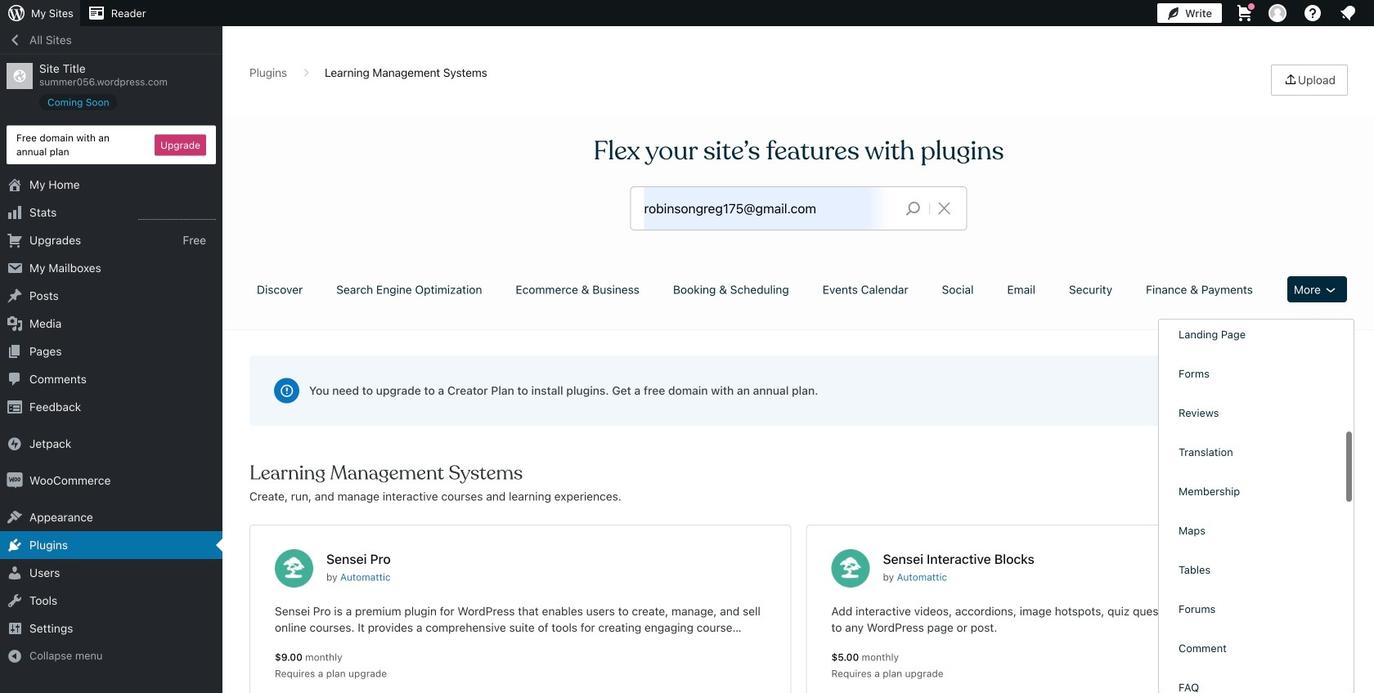 Task type: describe. For each thing, give the bounding box(es) containing it.
1 img image from the top
[[7, 436, 23, 452]]

2 img image from the top
[[7, 473, 23, 489]]

highest hourly views 0 image
[[138, 209, 216, 220]]

manage your notifications image
[[1338, 3, 1358, 23]]

my profile image
[[1269, 4, 1287, 22]]



Task type: vqa. For each thing, say whether or not it's contained in the screenshot.
the WooCommerce on the left
no



Task type: locate. For each thing, give the bounding box(es) containing it.
close search image
[[924, 199, 965, 218]]

my shopping cart image
[[1235, 3, 1255, 23]]

1 vertical spatial img image
[[7, 473, 23, 489]]

2 plugin icon image from the left
[[831, 550, 870, 588]]

1 plugin icon image from the left
[[275, 550, 313, 588]]

1 horizontal spatial plugin icon image
[[831, 550, 870, 588]]

Search search field
[[644, 187, 893, 230]]

help image
[[1303, 3, 1323, 23]]

0 horizontal spatial plugin icon image
[[275, 550, 313, 588]]

img image
[[7, 436, 23, 452], [7, 473, 23, 489]]

plugin icon image
[[275, 550, 313, 588], [831, 550, 870, 588]]

open search image
[[893, 197, 934, 220]]

None search field
[[631, 187, 966, 230]]

main content
[[244, 65, 1354, 694]]

0 vertical spatial img image
[[7, 436, 23, 452]]



